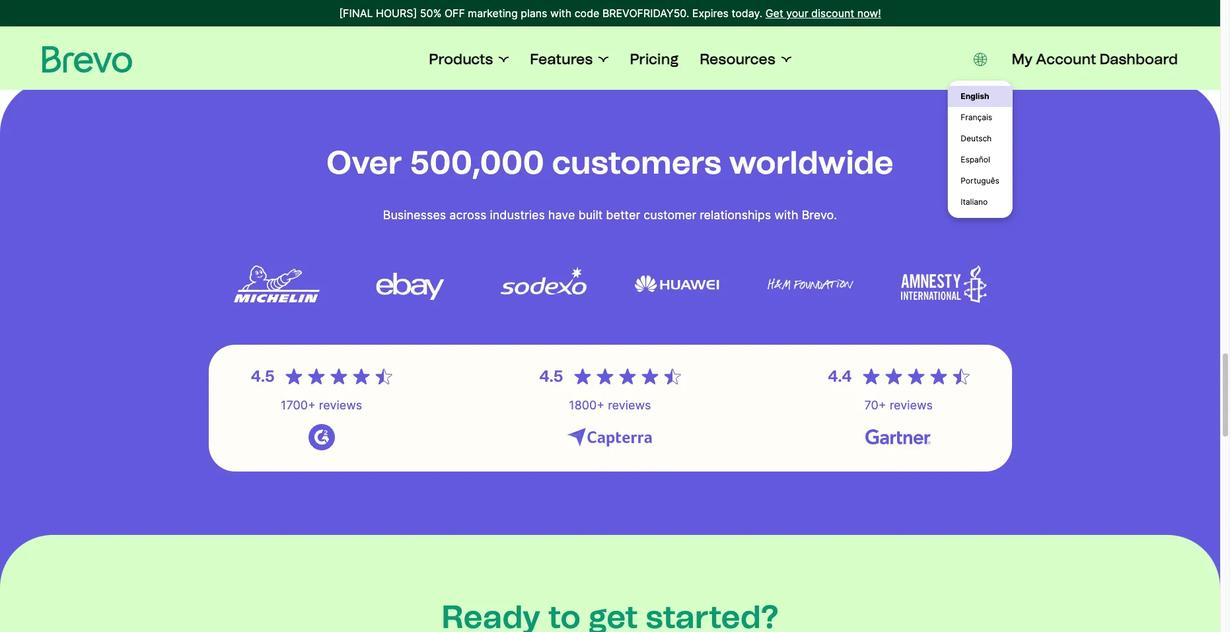 Task type: vqa. For each thing, say whether or not it's contained in the screenshot.
Español
yes



Task type: locate. For each thing, give the bounding box(es) containing it.
1 vertical spatial with
[[775, 208, 799, 222]]

with left brevo.
[[775, 208, 799, 222]]

awardlogo 4 image
[[768, 249, 854, 318]]

70+ reviews
[[865, 398, 933, 412]]

1700+ reviews
[[281, 398, 362, 412]]

500,000
[[410, 143, 545, 181]]

0 horizontal spatial 4.5
[[251, 366, 275, 386]]

products link
[[429, 50, 509, 69]]

pricing link
[[630, 50, 679, 69]]

built
[[579, 208, 603, 222]]

get
[[766, 7, 784, 20]]

get your discount now! link
[[766, 5, 881, 21]]

reviews
[[319, 398, 362, 412], [608, 398, 651, 412], [890, 398, 933, 412]]

1 4.5 from the left
[[251, 366, 275, 386]]

list box
[[948, 81, 1013, 218]]

0 horizontal spatial reviews
[[319, 398, 362, 412]]

70+
[[865, 398, 887, 412]]

better
[[606, 208, 640, 222]]

português
[[961, 176, 1000, 186]]

your
[[787, 7, 809, 20]]

my account dashboard
[[1012, 50, 1178, 68]]

reviews for 1700+ reviews
[[319, 398, 362, 412]]

2 reviews from the left
[[608, 398, 651, 412]]

1 reviews from the left
[[319, 398, 362, 412]]

reviews up 1700+ reviews image
[[319, 398, 362, 412]]

4.5
[[251, 366, 275, 386], [539, 366, 563, 386]]

my
[[1012, 50, 1033, 68]]

brevofriday50.
[[603, 7, 690, 20]]

resources
[[700, 50, 776, 68]]

1 horizontal spatial 4.5
[[539, 366, 563, 386]]

hours]
[[376, 7, 417, 20]]

français
[[961, 112, 993, 122]]

with left code
[[550, 7, 572, 20]]

1800+
[[569, 398, 605, 412]]

have
[[548, 208, 575, 222]]

3 reviews from the left
[[890, 398, 933, 412]]

español
[[961, 155, 991, 165]]

0 vertical spatial with
[[550, 7, 572, 20]]

relationships
[[700, 208, 771, 222]]

2 4.5 from the left
[[539, 366, 563, 386]]

with
[[550, 7, 572, 20], [775, 208, 799, 222]]

1800+ reviews
[[569, 398, 651, 412]]

today.
[[732, 7, 763, 20]]

reviews for 1800+ reviews
[[608, 398, 651, 412]]

plans
[[521, 7, 547, 20]]

2 horizontal spatial reviews
[[890, 398, 933, 412]]

businesses
[[383, 208, 446, 222]]

reviews up the 70+ reviews image in the right of the page
[[890, 398, 933, 412]]

[final
[[339, 7, 373, 20]]

[final hours] 50% off marketing plans with code brevofriday50. expires today. get your discount now!
[[339, 7, 881, 20]]

pricing
[[630, 50, 679, 68]]

4.5 for 1700+ reviews
[[251, 366, 275, 386]]

discount
[[812, 7, 855, 20]]

english
[[961, 91, 990, 101]]

reviews up 1800+ reviews image in the bottom of the page
[[608, 398, 651, 412]]

0 horizontal spatial with
[[550, 7, 572, 20]]

1 horizontal spatial reviews
[[608, 398, 651, 412]]

customer
[[644, 208, 697, 222]]

awardlogo 5 image
[[901, 249, 987, 318]]



Task type: describe. For each thing, give the bounding box(es) containing it.
businesses across industries have built better customer relationships with brevo.
[[383, 208, 838, 222]]

over 500,000 customers worldwide
[[327, 143, 894, 181]]

code
[[575, 7, 600, 20]]

off
[[445, 7, 465, 20]]

1700+
[[281, 398, 316, 412]]

resources link
[[700, 50, 792, 69]]

reviews for 70+ reviews
[[890, 398, 933, 412]]

deutsch
[[961, 133, 992, 143]]

awardlogo 1 image
[[367, 249, 453, 318]]

across
[[450, 208, 487, 222]]

marketing
[[468, 7, 518, 20]]

70+ reviews image
[[856, 424, 942, 450]]

features link
[[530, 50, 609, 69]]

brevo.
[[802, 208, 838, 222]]

list box containing english
[[948, 81, 1013, 218]]

worldwide
[[729, 143, 894, 181]]

brevo image
[[42, 46, 132, 73]]

1800+ reviews image
[[567, 424, 653, 450]]

industries
[[490, 208, 545, 222]]

4.5 for 1800+ reviews
[[539, 366, 563, 386]]

my account dashboard link
[[1012, 50, 1178, 69]]

products
[[429, 50, 493, 68]]

italiano
[[961, 197, 988, 207]]

expires
[[693, 7, 729, 20]]

50%
[[420, 7, 442, 20]]

now!
[[858, 7, 881, 20]]

1 horizontal spatial with
[[775, 208, 799, 222]]

account
[[1036, 50, 1097, 68]]

awardlogo 3 image
[[634, 249, 720, 318]]

dashboard
[[1100, 50, 1178, 68]]

customers
[[552, 143, 722, 181]]

features
[[530, 50, 593, 68]]

awardlogo 0 image
[[234, 249, 320, 318]]

1700+ reviews image
[[279, 424, 365, 450]]

button image
[[974, 53, 987, 66]]

4.4
[[828, 366, 852, 386]]

awardlogo 2 image
[[501, 249, 587, 318]]

over
[[327, 143, 402, 181]]



